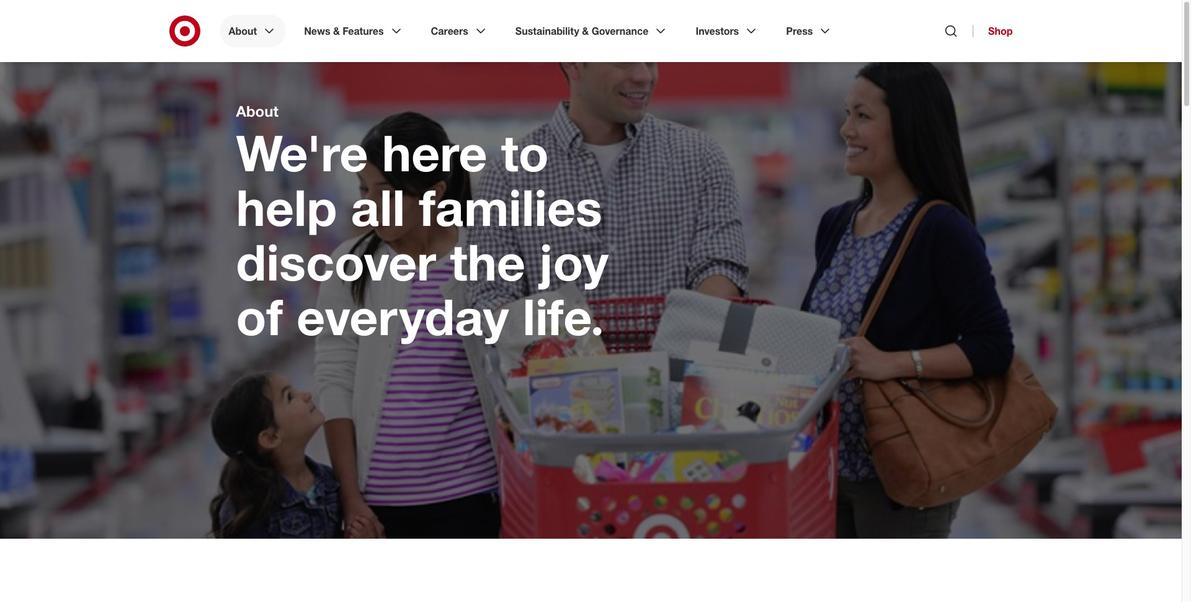 Task type: locate. For each thing, give the bounding box(es) containing it.
about for about
[[229, 25, 257, 37]]

& left governance
[[582, 25, 589, 37]]

1 horizontal spatial &
[[582, 25, 589, 37]]

governance
[[592, 25, 649, 37]]

joy
[[539, 232, 609, 292]]

shop link
[[973, 25, 1013, 37]]

& for sustainability
[[582, 25, 589, 37]]

& right "news" on the top of the page
[[333, 25, 340, 37]]

investors
[[696, 25, 739, 37]]

help
[[236, 177, 337, 238]]

investors link
[[687, 15, 768, 47]]

&
[[333, 25, 340, 37], [582, 25, 589, 37]]

of
[[236, 286, 283, 347]]

about
[[229, 25, 257, 37], [236, 102, 279, 120]]

2 & from the left
[[582, 25, 589, 37]]

0 vertical spatial about
[[229, 25, 257, 37]]

1 vertical spatial about
[[236, 102, 279, 120]]

sustainability
[[516, 25, 580, 37]]

here
[[382, 122, 488, 183]]

about link
[[220, 15, 286, 47]]

sustainability & governance
[[516, 25, 649, 37]]

1 & from the left
[[333, 25, 340, 37]]

& for news
[[333, 25, 340, 37]]

0 horizontal spatial &
[[333, 25, 340, 37]]

about inside about we're here to help all families discover the joy of everyday life.
[[236, 102, 279, 120]]

news & features
[[304, 25, 384, 37]]

all
[[351, 177, 405, 238]]



Task type: vqa. For each thing, say whether or not it's contained in the screenshot.
About in the About We're here to help all families discover the joy of everyday life.
yes



Task type: describe. For each thing, give the bounding box(es) containing it.
features
[[343, 25, 384, 37]]

the
[[450, 232, 526, 292]]

press link
[[778, 15, 842, 47]]

sustainability & governance link
[[507, 15, 677, 47]]

shop
[[989, 25, 1013, 37]]

news & features link
[[296, 15, 412, 47]]

families
[[419, 177, 603, 238]]

life.
[[523, 286, 605, 347]]

about for about we're here to help all families discover the joy of everyday life.
[[236, 102, 279, 120]]

press
[[787, 25, 813, 37]]

careers link
[[422, 15, 497, 47]]

news
[[304, 25, 331, 37]]

about we're here to help all families discover the joy of everyday life.
[[236, 102, 609, 347]]

careers
[[431, 25, 468, 37]]

discover
[[236, 232, 436, 292]]

to
[[501, 122, 549, 183]]

everyday
[[297, 286, 509, 347]]

we're
[[236, 122, 368, 183]]



